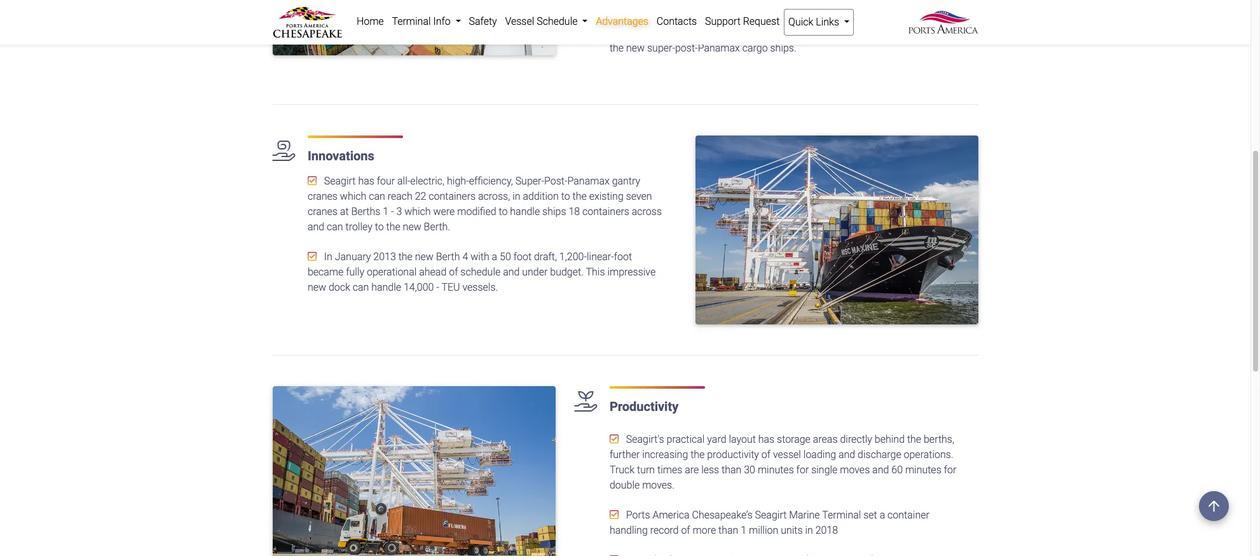 Task type: locate. For each thing, give the bounding box(es) containing it.
0 horizontal spatial foot
[[514, 251, 532, 263]]

handle down position at the right of the page
[[935, 27, 965, 39]]

seagirt up coast
[[780, 12, 812, 24]]

1 horizontal spatial four
[[720, 27, 738, 39]]

1 horizontal spatial has
[[759, 434, 775, 446]]

minutes down vessel
[[758, 464, 794, 476]]

2 check square image from the top
[[308, 251, 317, 262]]

0 horizontal spatial handle
[[372, 281, 401, 293]]

which up at
[[340, 190, 367, 202]]

2 vertical spatial seagirt
[[756, 509, 787, 521]]

50 up schedule
[[500, 251, 511, 263]]

the inside in january 2013 the new berth 4 with a 50 foot draft, 1,200-linear-foot became fully operational ahead of schedule and under budget. this impressive new dock can handle 14,000 - teu vessels.
[[399, 251, 413, 263]]

has right 'layout'
[[759, 434, 775, 446]]

1 vertical spatial with
[[471, 251, 490, 263]]

2018
[[816, 524, 839, 537]]

terminal left will
[[848, 12, 886, 24]]

2 for from the left
[[944, 464, 957, 476]]

0 vertical spatial a
[[858, 27, 864, 39]]

check square image down innovations
[[308, 176, 317, 186]]

east
[[760, 27, 780, 39]]

marine up ports
[[814, 12, 845, 24]]

1 vertical spatial a
[[492, 251, 498, 263]]

the
[[764, 12, 778, 24], [610, 42, 624, 54], [573, 190, 587, 202], [386, 221, 401, 233], [399, 251, 413, 263], [908, 434, 922, 446], [691, 449, 705, 461]]

links
[[816, 16, 840, 28]]

2013
[[374, 251, 396, 263]]

handle inside seagirt has four all-electric, high-efficiency, super-post-panamax gantry cranes which can reach 22 containers across, in addition to the existing seven cranes at berths 1 - 3 which were modified to handle ships 18 containers across and can trolley to the new berth.
[[510, 206, 540, 218]]

the down baltimore
[[610, 42, 624, 54]]

a inside ports america chesapeake's seagirt marine terminal set a container handling record of more than 1 million units in 2018
[[880, 509, 886, 521]]

four left u.s.
[[720, 27, 738, 39]]

1 vertical spatial panamax
[[568, 175, 610, 187]]

0 vertical spatial which
[[340, 190, 367, 202]]

1 horizontal spatial panamax
[[698, 42, 740, 54]]

seven
[[626, 190, 652, 202]]

0 vertical spatial -
[[391, 206, 394, 218]]

0 vertical spatial check square image
[[308, 176, 317, 186]]

units
[[781, 524, 803, 537]]

one
[[668, 27, 685, 39]]

with
[[837, 27, 856, 39], [471, 251, 490, 263]]

new inside seagirt has four all-electric, high-efficiency, super-post-panamax gantry cranes which can reach 22 containers across, in addition to the existing seven cranes at berths 1 - 3 which were modified to handle ships 18 containers across and can trolley to the new berth.
[[403, 221, 422, 233]]

across
[[632, 206, 662, 218]]

home
[[357, 15, 384, 27]]

check square image up further on the bottom of page
[[610, 434, 619, 444]]

teu
[[442, 281, 460, 293]]

u.s.
[[740, 27, 758, 39]]

check square image up 'handling'
[[610, 510, 619, 520]]

1 vertical spatial than
[[719, 524, 739, 537]]

storage
[[777, 434, 811, 446]]

0 vertical spatial handle
[[935, 27, 965, 39]]

1 vertical spatial containers
[[583, 206, 630, 218]]

cranes
[[308, 190, 338, 202], [308, 206, 338, 218]]

which down 22
[[405, 206, 431, 218]]

of right the one at the top right of the page
[[687, 27, 697, 39]]

ships.
[[771, 42, 797, 54]]

enlarge
[[729, 12, 761, 24]]

1 vertical spatial handle
[[510, 206, 540, 218]]

2 horizontal spatial handle
[[935, 27, 965, 39]]

1 horizontal spatial a
[[858, 27, 864, 39]]

1 cranes from the top
[[308, 190, 338, 202]]

0 vertical spatial 1
[[383, 206, 389, 218]]

has inside seagirt's practical yard layout has storage areas directly behind the berths, further increasing the productivity of vessel loading and discharge                                 operations. truck turn times are less than 30 minutes for single moves and 60 minutes for double moves.
[[759, 434, 775, 446]]

of inside the $1.3 billion deal to enlarge the seagirt marine terminal will position baltimore as one of only four u.s. east coast ports with a 50 foot draft to handle the new super-post-panamax cargo ships.
[[687, 27, 697, 39]]

0 horizontal spatial containers
[[429, 190, 476, 202]]

for down operations.
[[944, 464, 957, 476]]

vessel
[[774, 449, 802, 461]]

1 horizontal spatial -
[[437, 281, 440, 293]]

0 horizontal spatial -
[[391, 206, 394, 218]]

chesapeake's
[[692, 509, 753, 521]]

in
[[513, 190, 521, 202], [806, 524, 814, 537]]

has
[[358, 175, 375, 187], [759, 434, 775, 446]]

check square image
[[610, 12, 619, 22], [610, 434, 619, 444], [610, 510, 619, 520], [610, 555, 619, 556]]

new inside the $1.3 billion deal to enlarge the seagirt marine terminal will position baltimore as one of only four u.s. east coast ports with a 50 foot draft to handle the new super-post-panamax cargo ships.
[[627, 42, 645, 54]]

- left 3
[[391, 206, 394, 218]]

1 horizontal spatial which
[[405, 206, 431, 218]]

handle down operational
[[372, 281, 401, 293]]

0 vertical spatial with
[[837, 27, 856, 39]]

0 vertical spatial marine
[[814, 12, 845, 24]]

foot inside the $1.3 billion deal to enlarge the seagirt marine terminal will position baltimore as one of only four u.s. east coast ports with a 50 foot draft to handle the new super-post-panamax cargo ships.
[[880, 27, 898, 39]]

than inside seagirt's practical yard layout has storage areas directly behind the berths, further increasing the productivity of vessel loading and discharge                                 operations. truck turn times are less than 30 minutes for single moves and 60 minutes for double moves.
[[722, 464, 742, 476]]

0 horizontal spatial 1
[[383, 206, 389, 218]]

the up operations.
[[908, 434, 922, 446]]

terminal inside the $1.3 billion deal to enlarge the seagirt marine terminal will position baltimore as one of only four u.s. east coast ports with a 50 foot draft to handle the new super-post-panamax cargo ships.
[[848, 12, 886, 24]]

turn
[[637, 464, 655, 476]]

2 check square image from the top
[[610, 434, 619, 444]]

2 vertical spatial handle
[[372, 281, 401, 293]]

check square image left the
[[610, 12, 619, 22]]

the up "are"
[[691, 449, 705, 461]]

berths,
[[924, 434, 955, 446]]

can up the berths
[[369, 190, 385, 202]]

check square image down 'handling'
[[610, 555, 619, 556]]

and up the in
[[308, 221, 325, 233]]

efficiency,
[[469, 175, 513, 187]]

1 vertical spatial -
[[437, 281, 440, 293]]

1 vertical spatial seagirt
[[324, 175, 356, 187]]

1 left million
[[741, 524, 747, 537]]

moves.
[[643, 479, 675, 491]]

with right the 4
[[471, 251, 490, 263]]

0 vertical spatial containers
[[429, 190, 476, 202]]

for down vessel
[[797, 464, 809, 476]]

which
[[340, 190, 367, 202], [405, 206, 431, 218]]

the up east
[[764, 12, 778, 24]]

four left all-
[[377, 175, 395, 187]]

super-
[[516, 175, 545, 187]]

0 horizontal spatial with
[[471, 251, 490, 263]]

four
[[720, 27, 738, 39], [377, 175, 395, 187]]

panamax down only
[[698, 42, 740, 54]]

linear-
[[587, 251, 614, 263]]

2 vertical spatial a
[[880, 509, 886, 521]]

quick links link
[[784, 9, 855, 36]]

2 cranes from the top
[[308, 206, 338, 218]]

containers down high-
[[429, 190, 476, 202]]

ports
[[811, 27, 835, 39]]

to right the deal at the right
[[717, 12, 726, 24]]

became
[[308, 266, 344, 278]]

schedule
[[537, 15, 578, 27]]

schedule
[[461, 266, 501, 278]]

and
[[308, 221, 325, 233], [503, 266, 520, 278], [839, 449, 856, 461], [873, 464, 890, 476]]

cranes left at
[[308, 206, 338, 218]]

1 check square image from the top
[[610, 12, 619, 22]]

0 vertical spatial has
[[358, 175, 375, 187]]

0 vertical spatial four
[[720, 27, 738, 39]]

a inside the $1.3 billion deal to enlarge the seagirt marine terminal will position baltimore as one of only four u.s. east coast ports with a 50 foot draft to handle the new super-post-panamax cargo ships.
[[858, 27, 864, 39]]

0 vertical spatial panamax
[[698, 42, 740, 54]]

seagirt up million
[[756, 509, 787, 521]]

times
[[658, 464, 683, 476]]

1 horizontal spatial containers
[[583, 206, 630, 218]]

super-
[[648, 42, 676, 54]]

the up 18
[[573, 190, 587, 202]]

in
[[324, 251, 333, 263]]

- left teu
[[437, 281, 440, 293]]

check square image
[[308, 176, 317, 186], [308, 251, 317, 262]]

1 horizontal spatial in
[[806, 524, 814, 537]]

and left the under
[[503, 266, 520, 278]]

0 vertical spatial 50
[[866, 27, 878, 39]]

0 horizontal spatial minutes
[[758, 464, 794, 476]]

1 vertical spatial four
[[377, 175, 395, 187]]

in january 2013 the new berth 4 with a 50 foot draft, 1,200-linear-foot became fully operational ahead of schedule and under budget. this impressive new dock can handle 14,000 - teu vessels.
[[308, 251, 656, 293]]

seagirt down innovations
[[324, 175, 356, 187]]

2 vertical spatial can
[[353, 281, 369, 293]]

as
[[655, 27, 666, 39]]

handle
[[935, 27, 965, 39], [510, 206, 540, 218], [372, 281, 401, 293]]

increasing
[[643, 449, 689, 461]]

1 horizontal spatial handle
[[510, 206, 540, 218]]

2 horizontal spatial foot
[[880, 27, 898, 39]]

0 vertical spatial seagirt
[[780, 12, 812, 24]]

1 vertical spatial cranes
[[308, 206, 338, 218]]

seagirt inside the $1.3 billion deal to enlarge the seagirt marine terminal will position baltimore as one of only four u.s. east coast ports with a 50 foot draft to handle the new super-post-panamax cargo ships.
[[780, 12, 812, 24]]

1 vertical spatial marine
[[790, 509, 820, 521]]

of
[[687, 27, 697, 39], [449, 266, 458, 278], [762, 449, 771, 461], [682, 524, 691, 537]]

50
[[866, 27, 878, 39], [500, 251, 511, 263]]

america
[[653, 509, 690, 521]]

in inside seagirt has four all-electric, high-efficiency, super-post-panamax gantry cranes which can reach 22 containers across, in addition to the existing seven cranes at berths 1 - 3 which were modified to handle ships 18 containers across and can trolley to the new berth.
[[513, 190, 521, 202]]

0 horizontal spatial in
[[513, 190, 521, 202]]

terminal left info on the top of the page
[[392, 15, 431, 27]]

a right set at right
[[880, 509, 886, 521]]

1 vertical spatial has
[[759, 434, 775, 446]]

of left vessel
[[762, 449, 771, 461]]

0 horizontal spatial has
[[358, 175, 375, 187]]

the $1.3 billion deal to enlarge the seagirt marine terminal will position baltimore as one of only four u.s. east coast ports with a 50 foot draft to handle the new super-post-panamax cargo ships.
[[610, 12, 965, 54]]

only
[[699, 27, 717, 39]]

2 horizontal spatial a
[[880, 509, 886, 521]]

can down at
[[327, 221, 343, 233]]

0 horizontal spatial 50
[[500, 251, 511, 263]]

minutes down operations.
[[906, 464, 942, 476]]

the up operational
[[399, 251, 413, 263]]

can down fully at the left
[[353, 281, 369, 293]]

1
[[383, 206, 389, 218], [741, 524, 747, 537]]

vessel
[[505, 15, 535, 27]]

1 vertical spatial 50
[[500, 251, 511, 263]]

1 horizontal spatial with
[[837, 27, 856, 39]]

a
[[858, 27, 864, 39], [492, 251, 498, 263], [880, 509, 886, 521]]

were
[[434, 206, 455, 218]]

of up teu
[[449, 266, 458, 278]]

safety link
[[465, 9, 501, 34]]

foot down will
[[880, 27, 898, 39]]

0 horizontal spatial a
[[492, 251, 498, 263]]

seagirt inside ports america chesapeake's seagirt marine terminal set a container handling record of more than 1 million units in 2018
[[756, 509, 787, 521]]

1 horizontal spatial for
[[944, 464, 957, 476]]

than down productivity on the bottom right
[[722, 464, 742, 476]]

1 vertical spatial check square image
[[308, 251, 317, 262]]

new left berth.
[[403, 221, 422, 233]]

0 horizontal spatial for
[[797, 464, 809, 476]]

foot up the under
[[514, 251, 532, 263]]

vessel schedule link
[[501, 9, 592, 34]]

marine up units
[[790, 509, 820, 521]]

to
[[717, 12, 726, 24], [924, 27, 933, 39], [562, 190, 570, 202], [499, 206, 508, 218], [375, 221, 384, 233]]

support
[[705, 15, 741, 27]]

1 horizontal spatial 50
[[866, 27, 878, 39]]

in down super-
[[513, 190, 521, 202]]

coast
[[783, 27, 809, 39]]

in right units
[[806, 524, 814, 537]]

1 minutes from the left
[[758, 464, 794, 476]]

0 vertical spatial cranes
[[308, 190, 338, 202]]

50 left draft
[[866, 27, 878, 39]]

ahead
[[419, 266, 447, 278]]

foot up "impressive"
[[614, 251, 632, 263]]

check square image for seagirt's practical yard layout has storage areas directly behind the berths, further increasing the productivity of vessel loading and discharge                                 operations. truck turn times are less than 30 minutes for single moves and 60 minutes for double moves.
[[610, 434, 619, 444]]

1 horizontal spatial minutes
[[906, 464, 942, 476]]

0 horizontal spatial panamax
[[568, 175, 610, 187]]

handle down addition
[[510, 206, 540, 218]]

advantages link
[[592, 9, 653, 34]]

1 left 3
[[383, 206, 389, 218]]

terminal up 2018
[[823, 509, 862, 521]]

containers down the "existing"
[[583, 206, 630, 218]]

innovations
[[308, 148, 375, 164]]

post-
[[545, 175, 568, 187]]

3 check square image from the top
[[610, 510, 619, 520]]

check square image left the in
[[308, 251, 317, 262]]

for
[[797, 464, 809, 476], [944, 464, 957, 476]]

new down baltimore
[[627, 42, 645, 54]]

0 horizontal spatial four
[[377, 175, 395, 187]]

this
[[586, 266, 605, 278]]

cargo
[[743, 42, 768, 54]]

four inside seagirt has four all-electric, high-efficiency, super-post-panamax gantry cranes which can reach 22 containers across, in addition to the existing seven cranes at berths 1 - 3 which were modified to handle ships 18 containers across and can trolley to the new berth.
[[377, 175, 395, 187]]

to down across,
[[499, 206, 508, 218]]

1 vertical spatial 1
[[741, 524, 747, 537]]

draft,
[[534, 251, 557, 263]]

contacts
[[657, 15, 697, 27]]

with right ports
[[837, 27, 856, 39]]

0 vertical spatial than
[[722, 464, 742, 476]]

of left "more"
[[682, 524, 691, 537]]

terminal info link
[[388, 9, 465, 34]]

1 horizontal spatial 1
[[741, 524, 747, 537]]

0 vertical spatial in
[[513, 190, 521, 202]]

a up schedule
[[492, 251, 498, 263]]

0 horizontal spatial which
[[340, 190, 367, 202]]

a inside in january 2013 the new berth 4 with a 50 foot draft, 1,200-linear-foot became fully operational ahead of schedule and under budget. this impressive new dock can handle 14,000 - teu vessels.
[[492, 251, 498, 263]]

marine
[[814, 12, 845, 24], [790, 509, 820, 521]]

panamax
[[698, 42, 740, 54], [568, 175, 610, 187]]

contacts link
[[653, 9, 701, 34]]

than down chesapeake's
[[719, 524, 739, 537]]

1 for from the left
[[797, 464, 809, 476]]

1 vertical spatial in
[[806, 524, 814, 537]]

cranes down innovations
[[308, 190, 338, 202]]

a right links
[[858, 27, 864, 39]]

1 check square image from the top
[[308, 176, 317, 186]]

has up the berths
[[358, 175, 375, 187]]

panamax up the "existing"
[[568, 175, 610, 187]]



Task type: vqa. For each thing, say whether or not it's contained in the screenshot.
Domestic
no



Task type: describe. For each thing, give the bounding box(es) containing it.
new up 'ahead'
[[415, 251, 434, 263]]

1,200-
[[560, 251, 587, 263]]

million
[[749, 524, 779, 537]]

four inside the $1.3 billion deal to enlarge the seagirt marine terminal will position baltimore as one of only four u.s. east coast ports with a 50 foot draft to handle the new super-post-panamax cargo ships.
[[720, 27, 738, 39]]

- inside in january 2013 the new berth 4 with a 50 foot draft, 1,200-linear-foot became fully operational ahead of schedule and under budget. this impressive new dock can handle 14,000 - teu vessels.
[[437, 281, 440, 293]]

check square image for in january 2013 the new berth 4 with a 50 foot draft, 1,200-linear-foot became fully operational ahead of schedule and under budget. this impressive new dock can handle 14,000 - teu vessels.
[[308, 251, 317, 262]]

quick
[[789, 16, 814, 28]]

30
[[744, 464, 756, 476]]

with inside the $1.3 billion deal to enlarge the seagirt marine terminal will position baltimore as one of only four u.s. east coast ports with a 50 foot draft to handle the new super-post-panamax cargo ships.
[[837, 27, 856, 39]]

in inside ports america chesapeake's seagirt marine terminal set a container handling record of more than 1 million units in 2018
[[806, 524, 814, 537]]

of inside in january 2013 the new berth 4 with a 50 foot draft, 1,200-linear-foot became fully operational ahead of schedule and under budget. this impressive new dock can handle 14,000 - teu vessels.
[[449, 266, 458, 278]]

reach
[[388, 190, 413, 202]]

18
[[569, 206, 580, 218]]

go to top image
[[1200, 491, 1230, 521]]

can inside in january 2013 the new berth 4 with a 50 foot draft, 1,200-linear-foot became fully operational ahead of schedule and under budget. this impressive new dock can handle 14,000 - teu vessels.
[[353, 281, 369, 293]]

and inside seagirt has four all-electric, high-efficiency, super-post-panamax gantry cranes which can reach 22 containers across, in addition to the existing seven cranes at berths 1 - 3 which were modified to handle ships 18 containers across and can trolley to the new berth.
[[308, 221, 325, 233]]

and up moves
[[839, 449, 856, 461]]

operations.
[[904, 449, 954, 461]]

berth.
[[424, 221, 451, 233]]

trolley
[[346, 221, 373, 233]]

1 horizontal spatial foot
[[614, 251, 632, 263]]

3
[[397, 206, 402, 218]]

post-
[[676, 42, 698, 54]]

seagirt's practical yard layout has storage areas directly behind the berths, further increasing the productivity of vessel loading and discharge                                 operations. truck turn times are less than 30 minutes for single moves and 60 minutes for double moves.
[[610, 434, 957, 491]]

marine inside the $1.3 billion deal to enlarge the seagirt marine terminal will position baltimore as one of only four u.s. east coast ports with a 50 foot draft to handle the new super-post-panamax cargo ships.
[[814, 12, 845, 24]]

operational
[[367, 266, 417, 278]]

vessels.
[[463, 281, 498, 293]]

to down position at the right of the page
[[924, 27, 933, 39]]

berths
[[351, 206, 381, 218]]

terminal inside ports america chesapeake's seagirt marine terminal set a container handling record of more than 1 million units in 2018
[[823, 509, 862, 521]]

addition
[[523, 190, 559, 202]]

berth
[[436, 251, 460, 263]]

1 inside seagirt has four all-electric, high-efficiency, super-post-panamax gantry cranes which can reach 22 containers across, in addition to the existing seven cranes at berths 1 - 3 which were modified to handle ships 18 containers across and can trolley to the new berth.
[[383, 206, 389, 218]]

double
[[610, 479, 640, 491]]

seagirt inside seagirt has four all-electric, high-efficiency, super-post-panamax gantry cranes which can reach 22 containers across, in addition to the existing seven cranes at berths 1 - 3 which were modified to handle ships 18 containers across and can trolley to the new berth.
[[324, 175, 356, 187]]

modified
[[458, 206, 497, 218]]

less
[[702, 464, 720, 476]]

terminal info
[[392, 15, 453, 27]]

budget.
[[550, 266, 584, 278]]

0 vertical spatial can
[[369, 190, 385, 202]]

seagirt has four all-electric, high-efficiency, super-post-panamax gantry cranes which can reach 22 containers across, in addition to the existing seven cranes at berths 1 - 3 which were modified to handle ships 18 containers across and can trolley to the new berth.
[[308, 175, 662, 233]]

check square image for seagirt has four all-electric, high-efficiency, super-post-panamax gantry cranes which can reach 22 containers across, in addition to the existing seven cranes at berths 1 - 3 which were modified to handle ships 18 containers across and can trolley to the new berth.
[[308, 176, 317, 186]]

impressive
[[608, 266, 656, 278]]

will
[[889, 12, 903, 24]]

panamax inside the $1.3 billion deal to enlarge the seagirt marine terminal will position baltimore as one of only four u.s. east coast ports with a 50 foot draft to handle the new super-post-panamax cargo ships.
[[698, 42, 740, 54]]

60
[[892, 464, 903, 476]]

dock
[[329, 281, 350, 293]]

ships
[[543, 206, 567, 218]]

support request link
[[701, 9, 784, 34]]

advantages
[[596, 15, 649, 27]]

1 vertical spatial which
[[405, 206, 431, 218]]

across,
[[478, 190, 510, 202]]

2 minutes from the left
[[906, 464, 942, 476]]

further
[[610, 449, 640, 461]]

of inside ports america chesapeake's seagirt marine terminal set a container handling record of more than 1 million units in 2018
[[682, 524, 691, 537]]

productivity
[[708, 449, 760, 461]]

with inside in january 2013 the new berth 4 with a 50 foot draft, 1,200-linear-foot became fully operational ahead of schedule and under budget. this impressive new dock can handle 14,000 - teu vessels.
[[471, 251, 490, 263]]

than inside ports america chesapeake's seagirt marine terminal set a container handling record of more than 1 million units in 2018
[[719, 524, 739, 537]]

- inside seagirt has four all-electric, high-efficiency, super-post-panamax gantry cranes which can reach 22 containers across, in addition to the existing seven cranes at berths 1 - 3 which were modified to handle ships 18 containers across and can trolley to the new berth.
[[391, 206, 394, 218]]

ports america chesapeake's seagirt marine terminal set a container handling record of more than 1 million units in 2018
[[610, 509, 930, 537]]

handling
[[610, 524, 648, 537]]

handle inside the $1.3 billion deal to enlarge the seagirt marine terminal will position baltimore as one of only four u.s. east coast ports with a 50 foot draft to handle the new super-post-panamax cargo ships.
[[935, 27, 965, 39]]

50 inside in january 2013 the new berth 4 with a 50 foot draft, 1,200-linear-foot became fully operational ahead of schedule and under budget. this impressive new dock can handle 14,000 - teu vessels.
[[500, 251, 511, 263]]

areas
[[814, 434, 838, 446]]

new down became on the left of page
[[308, 281, 326, 293]]

50 inside the $1.3 billion deal to enlarge the seagirt marine terminal will position baltimore as one of only four u.s. east coast ports with a 50 foot draft to handle the new super-post-panamax cargo ships.
[[866, 27, 878, 39]]

and inside in january 2013 the new berth 4 with a 50 foot draft, 1,200-linear-foot became fully operational ahead of schedule and under budget. this impressive new dock can handle 14,000 - teu vessels.
[[503, 266, 520, 278]]

deal
[[696, 12, 715, 24]]

position
[[906, 12, 942, 24]]

quick links
[[789, 16, 842, 28]]

behind
[[875, 434, 905, 446]]

under
[[522, 266, 548, 278]]

to right trolley
[[375, 221, 384, 233]]

all-
[[398, 175, 411, 187]]

check square image for the $1.3 billion deal to enlarge the seagirt marine terminal will position baltimore as one of only four u.s. east coast ports with a 50 foot draft to handle the new super-post-panamax cargo ships.
[[610, 12, 619, 22]]

innovations image
[[696, 136, 979, 325]]

the down 3
[[386, 221, 401, 233]]

are
[[685, 464, 699, 476]]

directly
[[841, 434, 873, 446]]

draft
[[901, 27, 922, 39]]

to up 18
[[562, 190, 570, 202]]

request
[[743, 15, 780, 27]]

of inside seagirt's practical yard layout has storage areas directly behind the berths, further increasing the productivity of vessel loading and discharge                                 operations. truck turn times are less than 30 minutes for single moves and 60 minutes for double moves.
[[762, 449, 771, 461]]

home link
[[353, 9, 388, 34]]

productivity image
[[273, 386, 556, 556]]

1 inside ports america chesapeake's seagirt marine terminal set a container handling record of more than 1 million units in 2018
[[741, 524, 747, 537]]

info
[[434, 15, 451, 27]]

$1.3
[[646, 12, 665, 24]]

safety
[[469, 15, 497, 27]]

14,000
[[404, 281, 434, 293]]

marine inside ports america chesapeake's seagirt marine terminal set a container handling record of more than 1 million units in 2018
[[790, 509, 820, 521]]

ports
[[626, 509, 651, 521]]

high-
[[447, 175, 469, 187]]

check square image for ports america chesapeake's seagirt marine terminal set a container handling record of more than 1 million units in 2018
[[610, 510, 619, 520]]

layout
[[729, 434, 756, 446]]

single
[[812, 464, 838, 476]]

has inside seagirt has four all-electric, high-efficiency, super-post-panamax gantry cranes which can reach 22 containers across, in addition to the existing seven cranes at berths 1 - 3 which were modified to handle ships 18 containers across and can trolley to the new berth.
[[358, 175, 375, 187]]

terminal inside 'link'
[[392, 15, 431, 27]]

at
[[340, 206, 349, 218]]

container
[[888, 509, 930, 521]]

4 check square image from the top
[[610, 555, 619, 556]]

yard
[[708, 434, 727, 446]]

seagirt's
[[626, 434, 665, 446]]

4
[[463, 251, 468, 263]]

record
[[651, 524, 679, 537]]

vessel schedule
[[505, 15, 580, 27]]

the
[[626, 12, 643, 24]]

panamax inside seagirt has four all-electric, high-efficiency, super-post-panamax gantry cranes which can reach 22 containers across, in addition to the existing seven cranes at berths 1 - 3 which were modified to handle ships 18 containers across and can trolley to the new berth.
[[568, 175, 610, 187]]

set
[[864, 509, 878, 521]]

january
[[335, 251, 371, 263]]

handle inside in january 2013 the new berth 4 with a 50 foot draft, 1,200-linear-foot became fully operational ahead of schedule and under budget. this impressive new dock can handle 14,000 - teu vessels.
[[372, 281, 401, 293]]

and down discharge
[[873, 464, 890, 476]]

practical
[[667, 434, 705, 446]]

22
[[415, 190, 426, 202]]

1 vertical spatial can
[[327, 221, 343, 233]]



